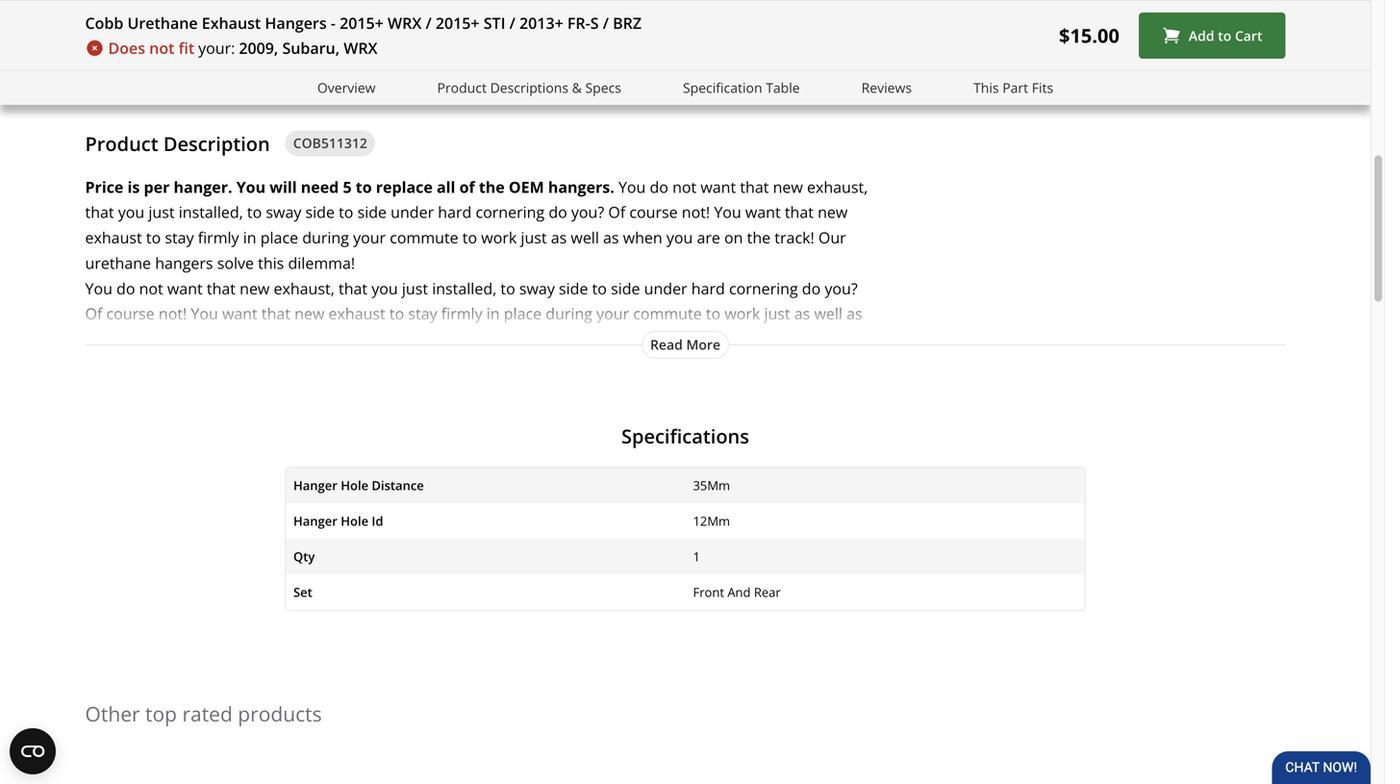Task type: vqa. For each thing, say whether or not it's contained in the screenshot.
first /
yes



Task type: locate. For each thing, give the bounding box(es) containing it.
you?
[[572, 202, 605, 222], [825, 278, 858, 299]]

of
[[609, 202, 626, 222], [85, 303, 102, 324]]

exhaust up hanger hole distance
[[287, 456, 343, 477]]

1 vertical spatial installed,
[[432, 278, 497, 299]]

solve
[[217, 253, 254, 273], [444, 329, 481, 350]]

hard up more
[[692, 278, 725, 299]]

product up is on the left top of the page
[[85, 130, 158, 157]]

0 vertical spatial hard
[[438, 202, 472, 222]]

$15.00
[[1060, 22, 1120, 49]]

1 vertical spatial brz
[[141, 456, 169, 477]]

1 horizontal spatial firmly
[[442, 303, 483, 324]]

hanger
[[294, 477, 338, 494], [294, 512, 338, 530]]

work
[[482, 227, 517, 248], [725, 303, 761, 324]]

hangers
[[155, 253, 213, 273], [382, 329, 440, 350]]

want
[[701, 176, 736, 197], [746, 202, 781, 222], [167, 278, 203, 299], [222, 303, 258, 324]]

1 vertical spatial hangers
[[347, 456, 407, 477]]

2 vertical spatial urethane
[[226, 481, 294, 502]]

hangers up hanger hole distance
[[347, 456, 407, 477]]

1 cob511312 cobb urethane exhaust hangers - 2015+ wrx / 2015+ sti / 2013+ ft86, image from the left
[[148, 0, 254, 46]]

0 horizontal spatial place
[[261, 227, 298, 248]]

/ right s
[[603, 13, 609, 33]]

1 vertical spatial you?
[[825, 278, 858, 299]]

1 horizontal spatial 2015+
[[436, 13, 480, 33]]

just
[[149, 202, 175, 222], [521, 227, 547, 248], [402, 278, 428, 299], [765, 303, 791, 324]]

under down replace
[[391, 202, 434, 222]]

1 vertical spatial hanger
[[294, 512, 338, 530]]

exhaust up does not fit your: 2009, subaru, wrx
[[202, 13, 261, 33]]

1 vertical spatial on
[[187, 329, 205, 350]]

part
[[1003, 78, 1029, 97]]

cob511312 cobb urethane exhaust hangers - 2015+ wrx / 2015+ sti / 2013+ ft86, image
[[148, 0, 254, 46], [263, 0, 369, 46], [379, 0, 485, 46], [494, 0, 600, 46]]

0 horizontal spatial course
[[106, 303, 155, 324]]

hard down the all
[[438, 202, 472, 222]]

0 vertical spatial the
[[479, 176, 505, 197]]

1 horizontal spatial solve
[[444, 329, 481, 350]]

hole up hanger hole id on the left bottom of the page
[[341, 477, 369, 494]]

place
[[261, 227, 298, 248], [504, 303, 542, 324]]

product left descriptions
[[437, 78, 487, 97]]

cobb right 86
[[184, 481, 222, 502]]

1 vertical spatial wrx
[[344, 38, 378, 58]]

1 vertical spatial urethane
[[312, 329, 378, 350]]

1 vertical spatial our
[[281, 329, 308, 350]]

hole for id
[[341, 512, 369, 530]]

1 vertical spatial work
[[725, 303, 761, 324]]

rear
[[754, 584, 781, 601]]

hard
[[438, 202, 472, 222], [692, 278, 725, 299]]

commute up read
[[634, 303, 702, 324]]

1 vertical spatial cornering
[[729, 278, 798, 299]]

are
[[697, 227, 721, 248], [159, 329, 183, 350]]

0 horizontal spatial work
[[482, 227, 517, 248]]

wrx down cobb urethane exhaust hangers - 2015+ wrx / 2015+ sti / 2013+ fr-s / brz on the top left of page
[[344, 38, 378, 58]]

to inside button
[[1219, 26, 1232, 45]]

2 horizontal spatial the
[[747, 227, 771, 248]]

1 horizontal spatial the
[[479, 176, 505, 197]]

0 horizontal spatial product
[[85, 130, 158, 157]]

0 horizontal spatial of
[[85, 303, 102, 324]]

0 horizontal spatial track!
[[237, 329, 277, 350]]

1 vertical spatial track!
[[237, 329, 277, 350]]

firmly
[[198, 227, 239, 248], [442, 303, 483, 324]]

1 vertical spatial solve
[[444, 329, 481, 350]]

price is per hanger. you will need 5 to replace all of the oem hangers.
[[85, 176, 615, 197]]

commute
[[390, 227, 459, 248], [634, 303, 702, 324]]

hanger up qty
[[294, 512, 338, 530]]

oem
[[509, 176, 544, 197]]

distance
[[372, 477, 424, 494]]

wrx
[[388, 13, 422, 33], [344, 38, 378, 58]]

0 vertical spatial course
[[630, 202, 678, 222]]

exhaust
[[202, 13, 261, 33], [287, 456, 343, 477], [298, 481, 355, 502]]

0 vertical spatial commute
[[390, 227, 459, 248]]

0 horizontal spatial installed,
[[179, 202, 243, 222]]

new
[[773, 176, 803, 197], [818, 202, 848, 222], [240, 278, 270, 299], [295, 303, 325, 324]]

1 horizontal spatial during
[[546, 303, 593, 324]]

under up read
[[645, 278, 688, 299]]

well
[[571, 227, 599, 248], [815, 303, 843, 324]]

0 vertical spatial wrx
[[388, 13, 422, 33]]

1 hanger from the top
[[294, 477, 338, 494]]

1 vertical spatial your
[[597, 303, 630, 324]]

2015+ right "-"
[[340, 13, 384, 33]]

1 horizontal spatial cornering
[[729, 278, 798, 299]]

you
[[236, 176, 266, 197], [619, 176, 646, 197], [714, 202, 742, 222], [85, 278, 112, 299], [191, 303, 218, 324]]

0 vertical spatial in
[[243, 227, 257, 248]]

will
[[270, 176, 297, 197]]

2 hole from the top
[[341, 512, 369, 530]]

2013+
[[520, 13, 564, 33]]

1 horizontal spatial sway
[[520, 278, 555, 299]]

stay
[[165, 227, 194, 248], [408, 303, 438, 324]]

side
[[306, 202, 335, 222], [358, 202, 387, 222], [559, 278, 588, 299], [611, 278, 641, 299]]

not!
[[682, 202, 710, 222], [159, 303, 187, 324]]

1 vertical spatial well
[[815, 303, 843, 324]]

0 vertical spatial brz
[[613, 13, 642, 33]]

1 vertical spatial the
[[747, 227, 771, 248]]

0 vertical spatial dilemma!
[[288, 253, 355, 273]]

hanger up hanger hole id on the left bottom of the page
[[294, 477, 338, 494]]

dilemma!
[[288, 253, 355, 273], [515, 329, 582, 350]]

0 vertical spatial cornering
[[476, 202, 545, 222]]

2015+ left the sti
[[436, 13, 480, 33]]

/ right the sti
[[510, 13, 516, 33]]

hangers
[[265, 13, 327, 33], [347, 456, 407, 477], [359, 481, 419, 502]]

1 horizontal spatial commute
[[634, 303, 702, 324]]

0 vertical spatial when
[[623, 227, 663, 248]]

our
[[819, 227, 847, 248], [281, 329, 308, 350]]

hangers up subaru,
[[265, 13, 327, 33]]

0 vertical spatial solve
[[217, 253, 254, 273]]

cobb up 86
[[173, 456, 211, 477]]

commute down replace
[[390, 227, 459, 248]]

1 horizontal spatial under
[[645, 278, 688, 299]]

2015+
[[340, 13, 384, 33], [436, 13, 480, 33]]

0 vertical spatial exhaust
[[85, 227, 142, 248]]

top
[[145, 700, 177, 727]]

go to right image image
[[609, 1, 632, 24]]

installed,
[[179, 202, 243, 222], [432, 278, 497, 299]]

2 2015+ from the left
[[436, 13, 480, 33]]

1 vertical spatial product
[[85, 130, 158, 157]]

this
[[258, 253, 284, 273], [485, 329, 511, 350]]

1 vertical spatial dilemma!
[[515, 329, 582, 350]]

cobb urethane exhaust hangers - 2015+ wrx / 2015+ sti / 2013+ fr-s / brz
[[85, 13, 642, 33]]

does
[[108, 38, 145, 58]]

1 vertical spatial cobb
[[173, 456, 211, 477]]

2 horizontal spatial /
[[603, 13, 609, 33]]

sway
[[266, 202, 302, 222], [520, 278, 555, 299]]

hanger hole id
[[294, 512, 384, 530]]

0 vertical spatial firmly
[[198, 227, 239, 248]]

0 horizontal spatial our
[[281, 329, 308, 350]]

during
[[302, 227, 349, 248], [546, 303, 593, 324]]

wrx for subaru,
[[344, 38, 378, 58]]

1 / from the left
[[426, 13, 432, 33]]

specification
[[683, 78, 763, 97]]

on
[[725, 227, 743, 248], [187, 329, 205, 350]]

overview link
[[317, 77, 376, 99]]

track!
[[775, 227, 815, 248], [237, 329, 277, 350]]

cobb up does
[[85, 13, 124, 33]]

1 horizontal spatial our
[[819, 227, 847, 248]]

does not fit your: 2009, subaru, wrx
[[108, 38, 378, 58]]

0 horizontal spatial /
[[426, 13, 432, 33]]

2 vertical spatial cobb
[[184, 481, 222, 502]]

0 horizontal spatial wrx
[[344, 38, 378, 58]]

more
[[687, 335, 721, 354]]

product
[[437, 78, 487, 97], [85, 130, 158, 157]]

0 vertical spatial track!
[[775, 227, 815, 248]]

need
[[301, 176, 339, 197]]

course
[[630, 202, 678, 222], [106, 303, 155, 324]]

brz right s
[[613, 13, 642, 33]]

wrx for 2015+
[[388, 13, 422, 33]]

1 horizontal spatial hard
[[692, 278, 725, 299]]

0 horizontal spatial 2015+
[[340, 13, 384, 33]]

hanger for hanger hole distance
[[294, 477, 338, 494]]

0 horizontal spatial this
[[258, 253, 284, 273]]

0 vertical spatial well
[[571, 227, 599, 248]]

exhaust up hanger hole id on the left bottom of the page
[[298, 481, 355, 502]]

1 vertical spatial place
[[504, 303, 542, 324]]

hole left id
[[341, 512, 369, 530]]

descriptions
[[490, 78, 569, 97]]

0 horizontal spatial well
[[571, 227, 599, 248]]

1 hole from the top
[[341, 477, 369, 494]]

hanger for hanger hole id
[[294, 512, 338, 530]]

1 horizontal spatial wrx
[[388, 13, 422, 33]]

0 horizontal spatial cornering
[[476, 202, 545, 222]]

when
[[623, 227, 663, 248], [85, 329, 125, 350]]

1 horizontal spatial /
[[510, 13, 516, 33]]

add to cart button
[[1139, 13, 1286, 59]]

this
[[974, 78, 1000, 97]]

exhaust
[[85, 227, 142, 248], [329, 303, 386, 324]]

5
[[343, 176, 352, 197]]

toyota
[[85, 481, 134, 502]]

2 hanger from the top
[[294, 512, 338, 530]]

hangers up id
[[359, 481, 419, 502]]

0 horizontal spatial your
[[353, 227, 386, 248]]

sti
[[484, 13, 506, 33]]

urethane
[[127, 13, 198, 33], [215, 456, 283, 477], [226, 481, 294, 502]]

in
[[243, 227, 257, 248], [487, 303, 500, 324]]

/ left the sti
[[426, 13, 432, 33]]

1 horizontal spatial not!
[[682, 202, 710, 222]]

0 vertical spatial urethane
[[127, 13, 198, 33]]

0 vertical spatial exhaust,
[[807, 176, 868, 197]]

0 vertical spatial hanger
[[294, 477, 338, 494]]

0 vertical spatial stay
[[165, 227, 194, 248]]

id
[[372, 512, 384, 530]]

read more
[[651, 335, 721, 354]]

hangers.
[[548, 176, 615, 197]]

0 horizontal spatial hangers
[[155, 253, 213, 273]]

hole
[[341, 477, 369, 494], [341, 512, 369, 530]]

0 vertical spatial not!
[[682, 202, 710, 222]]

1 vertical spatial of
[[85, 303, 102, 324]]

product inside product descriptions & specs "link"
[[437, 78, 487, 97]]

brz up gt-
[[141, 456, 169, 477]]

2 vertical spatial not
[[139, 278, 163, 299]]

0 vertical spatial this
[[258, 253, 284, 273]]

wrx right "-"
[[388, 13, 422, 33]]

1 vertical spatial in
[[487, 303, 500, 324]]



Task type: describe. For each thing, give the bounding box(es) containing it.
qty
[[294, 548, 315, 565]]

per
[[144, 176, 170, 197]]

reviews
[[862, 78, 912, 97]]

overview
[[317, 78, 376, 97]]

set
[[294, 584, 313, 601]]

subaru brz cobb urethane exhaust hangers toyota gt-86 cobb urethane exhaust hangers
[[85, 456, 419, 502]]

replace
[[376, 176, 433, 197]]

specs
[[586, 78, 622, 97]]

1 2015+ from the left
[[340, 13, 384, 33]]

specifications
[[622, 423, 750, 449]]

other
[[85, 700, 140, 727]]

1 horizontal spatial installed,
[[432, 278, 497, 299]]

hanger.
[[174, 176, 232, 197]]

0 vertical spatial work
[[482, 227, 517, 248]]

2009,
[[239, 38, 278, 58]]

0 horizontal spatial exhaust
[[85, 227, 142, 248]]

read
[[651, 335, 683, 354]]

1
[[693, 548, 701, 565]]

0 vertical spatial not
[[149, 38, 175, 58]]

add
[[1189, 26, 1215, 45]]

1 vertical spatial course
[[106, 303, 155, 324]]

open widget image
[[10, 729, 56, 775]]

0 horizontal spatial you?
[[572, 202, 605, 222]]

1 vertical spatial exhaust
[[329, 303, 386, 324]]

product description
[[85, 130, 270, 157]]

0 horizontal spatial stay
[[165, 227, 194, 248]]

0 vertical spatial of
[[609, 202, 626, 222]]

1 vertical spatial hard
[[692, 278, 725, 299]]

0 vertical spatial our
[[819, 227, 847, 248]]

product descriptions & specs link
[[437, 77, 622, 99]]

0 horizontal spatial not!
[[159, 303, 187, 324]]

0 horizontal spatial firmly
[[198, 227, 239, 248]]

12mm
[[693, 512, 731, 530]]

1 horizontal spatial brz
[[613, 13, 642, 33]]

brz inside subaru brz cobb urethane exhaust hangers toyota gt-86 cobb urethane exhaust hangers
[[141, 456, 169, 477]]

0 vertical spatial on
[[725, 227, 743, 248]]

0 horizontal spatial commute
[[390, 227, 459, 248]]

specification table
[[683, 78, 800, 97]]

1 horizontal spatial you?
[[825, 278, 858, 299]]

0 horizontal spatial sway
[[266, 202, 302, 222]]

1 horizontal spatial dilemma!
[[515, 329, 582, 350]]

product for product description
[[85, 130, 158, 157]]

1 horizontal spatial when
[[623, 227, 663, 248]]

2 vertical spatial the
[[209, 329, 233, 350]]

other top rated products
[[85, 700, 322, 727]]

and
[[728, 584, 751, 601]]

table
[[766, 78, 800, 97]]

1 horizontal spatial exhaust,
[[807, 176, 868, 197]]

add to cart
[[1189, 26, 1263, 45]]

fr-
[[568, 13, 591, 33]]

0 horizontal spatial are
[[159, 329, 183, 350]]

you do not want that new exhaust, that you just installed, to sway side to side under hard cornering do you? of course not! you want that new exhaust to stay firmly in place during your commute to work just as well as when you are on the track! our urethane hangers solve this dilemma! you do not want that new exhaust, that you just installed, to sway side to side under hard cornering do you? of course not! you want that new exhaust to stay firmly in place during your commute to work just as well as when you are on the track! our urethane hangers solve this dilemma!
[[85, 176, 868, 350]]

1 vertical spatial hangers
[[382, 329, 440, 350]]

0 horizontal spatial on
[[187, 329, 205, 350]]

0 vertical spatial hangers
[[155, 253, 213, 273]]

1 vertical spatial exhaust
[[287, 456, 343, 477]]

4 cob511312 cobb urethane exhaust hangers - 2015+ wrx / 2015+ sti / 2013+ ft86, image from the left
[[494, 0, 600, 46]]

1 horizontal spatial track!
[[775, 227, 815, 248]]

0 horizontal spatial hard
[[438, 202, 472, 222]]

cob511312
[[293, 134, 368, 152]]

1 vertical spatial under
[[645, 278, 688, 299]]

2 vertical spatial hangers
[[359, 481, 419, 502]]

1 vertical spatial urethane
[[215, 456, 283, 477]]

subaru,
[[282, 38, 340, 58]]

description
[[163, 130, 270, 157]]

0 vertical spatial exhaust
[[202, 13, 261, 33]]

reviews link
[[862, 77, 912, 99]]

products
[[238, 700, 322, 727]]

s
[[591, 13, 599, 33]]

your:
[[198, 38, 235, 58]]

1 vertical spatial firmly
[[442, 303, 483, 324]]

0 horizontal spatial dilemma!
[[288, 253, 355, 273]]

fits
[[1032, 78, 1054, 97]]

1 horizontal spatial course
[[630, 202, 678, 222]]

86
[[163, 481, 180, 502]]

1 horizontal spatial your
[[597, 303, 630, 324]]

0 horizontal spatial exhaust,
[[274, 278, 335, 299]]

this part fits link
[[974, 77, 1054, 99]]

subaru
[[85, 456, 137, 477]]

hole for distance
[[341, 477, 369, 494]]

0 vertical spatial hangers
[[265, 13, 327, 33]]

1 horizontal spatial stay
[[408, 303, 438, 324]]

2 / from the left
[[510, 13, 516, 33]]

&
[[572, 78, 582, 97]]

1 vertical spatial when
[[85, 329, 125, 350]]

2 vertical spatial exhaust
[[298, 481, 355, 502]]

this part fits
[[974, 78, 1054, 97]]

price
[[85, 176, 124, 197]]

front and rear
[[693, 584, 781, 601]]

front
[[693, 584, 725, 601]]

is
[[128, 176, 140, 197]]

cart
[[1236, 26, 1263, 45]]

1 horizontal spatial in
[[487, 303, 500, 324]]

gt-
[[138, 481, 163, 502]]

2 cob511312 cobb urethane exhaust hangers - 2015+ wrx / 2015+ sti / 2013+ ft86, image from the left
[[263, 0, 369, 46]]

35mm
[[693, 477, 731, 494]]

1 horizontal spatial well
[[815, 303, 843, 324]]

1 vertical spatial not
[[673, 176, 697, 197]]

0 vertical spatial are
[[697, 227, 721, 248]]

of
[[460, 176, 475, 197]]

0 horizontal spatial under
[[391, 202, 434, 222]]

1 horizontal spatial this
[[485, 329, 511, 350]]

0 vertical spatial urethane
[[85, 253, 151, 273]]

0 horizontal spatial during
[[302, 227, 349, 248]]

all
[[437, 176, 456, 197]]

rated
[[182, 700, 233, 727]]

0 vertical spatial your
[[353, 227, 386, 248]]

fit
[[179, 38, 195, 58]]

hanger hole distance
[[294, 477, 424, 494]]

0 horizontal spatial solve
[[217, 253, 254, 273]]

product for product descriptions & specs
[[437, 78, 487, 97]]

0 vertical spatial cobb
[[85, 13, 124, 33]]

specification table link
[[683, 77, 800, 99]]

3 / from the left
[[603, 13, 609, 33]]

-
[[331, 13, 336, 33]]

3 cob511312 cobb urethane exhaust hangers - 2015+ wrx / 2015+ sti / 2013+ ft86, image from the left
[[379, 0, 485, 46]]

product descriptions & specs
[[437, 78, 622, 97]]



